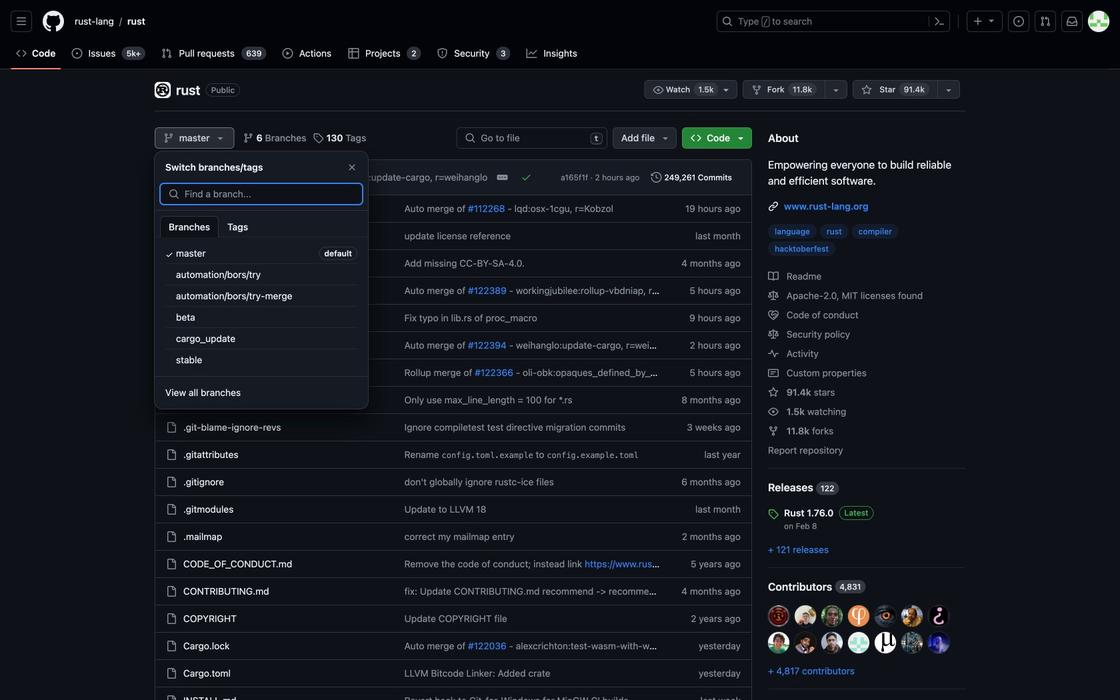 Task type: vqa. For each thing, say whether or not it's contained in the screenshot.
Find A Branch... text field
yes



Task type: describe. For each thing, give the bounding box(es) containing it.
@manishearth image
[[875, 632, 896, 654]]

triangle down image for code icon to the right
[[736, 133, 746, 143]]

homepage image
[[43, 11, 64, 32]]

repo forked image
[[752, 85, 762, 95]]

@brson image
[[902, 606, 923, 627]]

owner avatar image
[[155, 82, 171, 98]]

2 triangle down image from the left
[[660, 133, 671, 143]]

0 horizontal spatial star image
[[768, 387, 779, 398]]

@matklad image
[[795, 606, 816, 627]]

@bors image
[[768, 606, 790, 627]]

bors image
[[169, 171, 183, 185]]

pulse image
[[768, 348, 779, 359]]

play image
[[282, 48, 293, 59]]

note image
[[768, 368, 779, 378]]

plus image
[[973, 16, 984, 27]]

git pull request image
[[1040, 16, 1051, 27]]

Find a branch... text field
[[185, 184, 362, 204]]

table image
[[348, 48, 359, 59]]

@nikomatsakis image
[[822, 632, 843, 654]]

@bjorn3 image
[[848, 632, 870, 654]]

see your forks of this repository image
[[831, 85, 842, 95]]

0 vertical spatial code image
[[16, 48, 27, 59]]

tag image
[[313, 133, 324, 143]]

sc 9kayk9 0 image
[[165, 249, 176, 260]]

0 vertical spatial star image
[[862, 85, 872, 95]]

@veykril image
[[928, 632, 950, 654]]

command palette image
[[934, 16, 945, 27]]

git branch image
[[163, 133, 174, 143]]

issue opened image for git pull request icon
[[72, 48, 82, 59]]

link image
[[768, 201, 779, 212]]

1 directory image from the top
[[166, 258, 177, 269]]

shield image
[[437, 48, 448, 59]]

4 directory image from the top
[[166, 313, 177, 323]]

3 directory image from the top
[[166, 285, 177, 296]]



Task type: locate. For each thing, give the bounding box(es) containing it.
0 vertical spatial search image
[[465, 133, 476, 143]]

0 vertical spatial issue opened image
[[1014, 16, 1024, 27]]

2 vertical spatial directory image
[[166, 367, 177, 378]]

add this repository to a list image
[[944, 85, 954, 95]]

star image
[[862, 85, 872, 95], [768, 387, 779, 398]]

3 directory image from the top
[[166, 367, 177, 378]]

eye image
[[653, 85, 664, 95], [768, 406, 779, 417]]

repo forked image
[[768, 426, 779, 437]]

tab list
[[160, 216, 368, 237]]

1 horizontal spatial star image
[[862, 85, 872, 95]]

search image for go to file text field
[[465, 133, 476, 143]]

search image
[[465, 133, 476, 143], [169, 189, 179, 199]]

2 horizontal spatial triangle down image
[[736, 133, 746, 143]]

@alexcrichton image
[[768, 632, 790, 654]]

directory image
[[166, 258, 177, 269], [166, 340, 177, 351], [166, 367, 177, 378]]

@ralfjung image
[[848, 606, 870, 627]]

@centril image
[[795, 632, 816, 654]]

1 vertical spatial code image
[[691, 133, 702, 143]]

1 directory image from the top
[[166, 203, 177, 214]]

1 horizontal spatial issue opened image
[[1014, 16, 1024, 27]]

star image right see your forks of this repository image
[[862, 85, 872, 95]]

search image left go to file text field
[[465, 133, 476, 143]]

commits by bors tooltip
[[188, 170, 208, 184]]

1 triangle down image from the left
[[215, 133, 226, 143]]

git branch image
[[243, 133, 254, 143]]

@guillaumegomez image
[[875, 606, 896, 627]]

1 vertical spatial search image
[[169, 189, 179, 199]]

@oli obk image
[[928, 606, 950, 627]]

issue opened image for git pull request image
[[1014, 16, 1024, 27]]

0 vertical spatial directory image
[[166, 258, 177, 269]]

2 directory image from the top
[[166, 340, 177, 351]]

code of conduct image
[[768, 310, 779, 320]]

@dylan dpc image
[[902, 632, 923, 654]]

triangle down image
[[215, 133, 226, 143], [660, 133, 671, 143], [736, 133, 746, 143]]

graph image
[[527, 48, 537, 59]]

star image down note icon
[[768, 387, 779, 398]]

0 horizontal spatial issue opened image
[[72, 48, 82, 59]]

search image for find a branch... text field
[[169, 189, 179, 199]]

book image
[[768, 271, 779, 282]]

0 horizontal spatial search image
[[169, 189, 179, 199]]

history image
[[651, 172, 662, 183]]

3 triangle down image from the left
[[736, 133, 746, 143]]

cancel image
[[347, 162, 357, 173]]

law image
[[768, 329, 779, 340]]

2 directory image from the top
[[166, 231, 177, 241]]

1 horizontal spatial search image
[[465, 133, 476, 143]]

open commit details image
[[497, 172, 508, 183]]

@matthiaskrgr image
[[822, 606, 843, 627]]

check image
[[521, 172, 532, 183]]

0 vertical spatial eye image
[[653, 85, 664, 95]]

1 vertical spatial eye image
[[768, 406, 779, 417]]

triangle down image
[[986, 15, 997, 26]]

1 vertical spatial star image
[[768, 387, 779, 398]]

notifications image
[[1067, 16, 1078, 27]]

triangle down image for git branch icon
[[215, 133, 226, 143]]

law image
[[768, 290, 779, 301]]

1 vertical spatial issue opened image
[[72, 48, 82, 59]]

1 vertical spatial directory image
[[166, 340, 177, 351]]

Go to file text field
[[481, 128, 585, 148]]

code image
[[16, 48, 27, 59], [691, 133, 702, 143]]

git pull request image
[[162, 48, 172, 59]]

1 horizontal spatial code image
[[691, 133, 702, 143]]

tag image
[[768, 509, 779, 520]]

list
[[69, 11, 709, 32]]

directory image
[[166, 203, 177, 214], [166, 231, 177, 241], [166, 285, 177, 296], [166, 313, 177, 323]]

1 horizontal spatial eye image
[[768, 406, 779, 417]]

1 horizontal spatial triangle down image
[[660, 133, 671, 143]]

0 horizontal spatial code image
[[16, 48, 27, 59]]

search image down bors image
[[169, 189, 179, 199]]

0 horizontal spatial triangle down image
[[215, 133, 226, 143]]

issue opened image
[[1014, 16, 1024, 27], [72, 48, 82, 59]]

91393 users starred this repository element
[[899, 83, 930, 96]]

0 horizontal spatial eye image
[[653, 85, 664, 95]]



